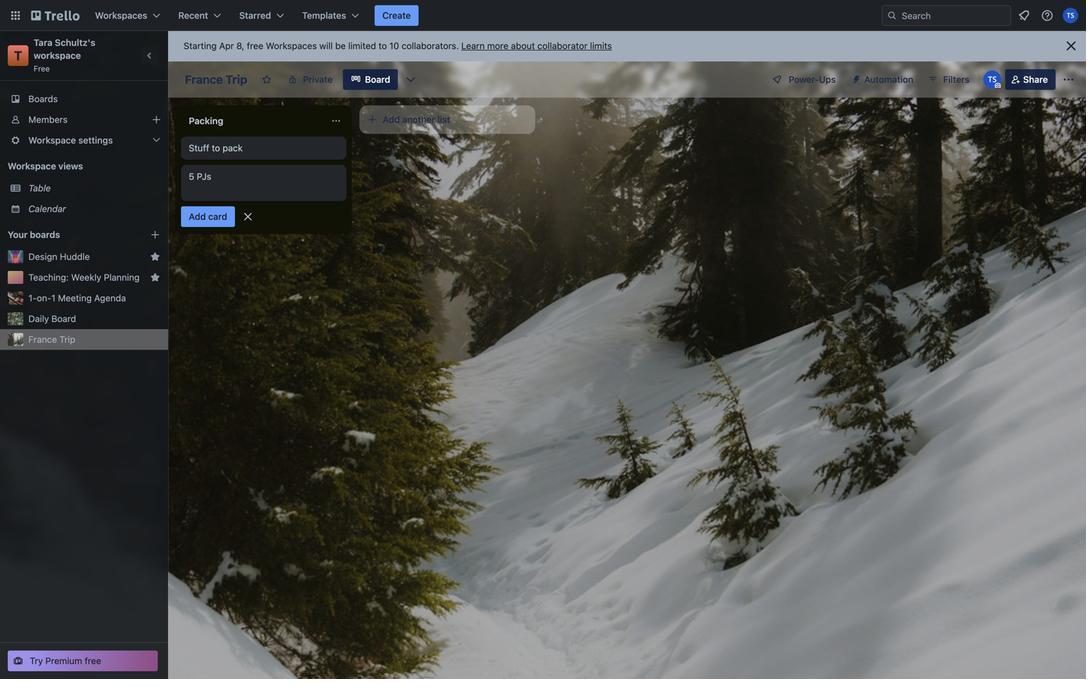 Task type: vqa. For each thing, say whether or not it's contained in the screenshot.
the right free
yes



Task type: locate. For each thing, give the bounding box(es) containing it.
starred
[[239, 10, 271, 21]]

limited
[[348, 40, 376, 51]]

1 vertical spatial starred icon image
[[150, 272, 160, 283]]

10
[[390, 40, 399, 51]]

1 horizontal spatial workspaces
[[266, 40, 317, 51]]

collaborator
[[538, 40, 588, 51]]

0 horizontal spatial tara schultz (taraschultz7) image
[[984, 70, 1002, 89]]

your boards with 5 items element
[[8, 227, 131, 243]]

more
[[487, 40, 509, 51]]

1 vertical spatial france
[[28, 334, 57, 345]]

0 vertical spatial workspace
[[28, 135, 76, 146]]

add for add another list
[[383, 114, 400, 125]]

recent
[[178, 10, 208, 21]]

Search field
[[898, 6, 1011, 25]]

workspace up table
[[8, 161, 56, 171]]

daily board link
[[28, 312, 160, 325]]

france trip down daily board
[[28, 334, 75, 345]]

add
[[383, 114, 400, 125], [189, 211, 206, 222]]

tara schultz's workspace free
[[34, 37, 98, 73]]

power-
[[789, 74, 819, 85]]

to left 10
[[379, 40, 387, 51]]

to inside stuff to pack link
[[212, 143, 220, 153]]

workspace down members
[[28, 135, 76, 146]]

limits
[[590, 40, 612, 51]]

trip
[[226, 72, 247, 86], [59, 334, 75, 345]]

board left the customize views image
[[365, 74, 390, 85]]

views
[[58, 161, 83, 171]]

add board image
[[150, 230, 160, 240]]

add left another
[[383, 114, 400, 125]]

1 vertical spatial board
[[51, 313, 76, 324]]

0 vertical spatial to
[[379, 40, 387, 51]]

1 vertical spatial workspace
[[8, 161, 56, 171]]

huddle
[[60, 251, 90, 262]]

workspace navigation collapse icon image
[[141, 47, 159, 65]]

france trip down apr
[[185, 72, 247, 86]]

trip left star or unstar board icon
[[226, 72, 247, 86]]

0 vertical spatial france trip
[[185, 72, 247, 86]]

this member is an admin of this board. image
[[995, 83, 1001, 89]]

france down starting
[[185, 72, 223, 86]]

free
[[247, 40, 263, 51], [85, 655, 101, 666]]

create
[[382, 10, 411, 21]]

france inside 'france trip' text field
[[185, 72, 223, 86]]

1 horizontal spatial france trip
[[185, 72, 247, 86]]

board down 1 at top
[[51, 313, 76, 324]]

0 vertical spatial starred icon image
[[150, 252, 160, 262]]

free
[[34, 64, 50, 73]]

stuff to pack
[[189, 143, 243, 153]]

stuff to pack link
[[189, 142, 339, 155]]

to
[[379, 40, 387, 51], [212, 143, 220, 153]]

1 horizontal spatial france
[[185, 72, 223, 86]]

power-ups button
[[763, 69, 844, 90]]

workspace inside 'dropdown button'
[[28, 135, 76, 146]]

Packing text field
[[181, 111, 326, 131]]

0 horizontal spatial workspaces
[[95, 10, 147, 21]]

schultz's
[[55, 37, 95, 48]]

to left pack
[[212, 143, 220, 153]]

workspaces up workspace navigation collapse icon at the left top of the page
[[95, 10, 147, 21]]

try premium free
[[30, 655, 101, 666]]

board
[[365, 74, 390, 85], [51, 313, 76, 324]]

france inside 'france trip' link
[[28, 334, 57, 345]]

0 horizontal spatial trip
[[59, 334, 75, 345]]

france trip inside text field
[[185, 72, 247, 86]]

1 vertical spatial add
[[189, 211, 206, 222]]

0 vertical spatial workspaces
[[95, 10, 147, 21]]

0 horizontal spatial france trip
[[28, 334, 75, 345]]

recent button
[[171, 5, 229, 26]]

starred icon image
[[150, 252, 160, 262], [150, 272, 160, 283]]

workspace
[[28, 135, 76, 146], [8, 161, 56, 171]]

2 starred icon image from the top
[[150, 272, 160, 283]]

0 vertical spatial tara schultz (taraschultz7) image
[[1063, 8, 1079, 23]]

starred icon image right planning
[[150, 272, 160, 283]]

workspaces
[[95, 10, 147, 21], [266, 40, 317, 51]]

add another list button
[[360, 105, 535, 134]]

automation
[[865, 74, 914, 85]]

1 vertical spatial to
[[212, 143, 220, 153]]

1 vertical spatial france trip
[[28, 334, 75, 345]]

tara schultz (taraschultz7) image right filters
[[984, 70, 1002, 89]]

tara schultz (taraschultz7) image right open information menu icon
[[1063, 8, 1079, 23]]

meeting
[[58, 293, 92, 303]]

table link
[[28, 182, 160, 195]]

1 vertical spatial free
[[85, 655, 101, 666]]

cancel image
[[242, 210, 254, 223]]

1 horizontal spatial add
[[383, 114, 400, 125]]

0 horizontal spatial add
[[189, 211, 206, 222]]

1 horizontal spatial board
[[365, 74, 390, 85]]

1 starred icon image from the top
[[150, 252, 160, 262]]

workspaces button
[[87, 5, 168, 26]]

starred icon image down add board image
[[150, 252, 160, 262]]

workspace
[[34, 50, 81, 61]]

share button
[[1006, 69, 1056, 90]]

planning
[[104, 272, 140, 283]]

0 horizontal spatial free
[[85, 655, 101, 666]]

open information menu image
[[1041, 9, 1054, 22]]

add left card
[[189, 211, 206, 222]]

france trip
[[185, 72, 247, 86], [28, 334, 75, 345]]

0 vertical spatial add
[[383, 114, 400, 125]]

tara schultz (taraschultz7) image
[[1063, 8, 1079, 23], [984, 70, 1002, 89]]

1 horizontal spatial trip
[[226, 72, 247, 86]]

sm image
[[847, 69, 865, 87]]

trip down daily board
[[59, 334, 75, 345]]

agenda
[[94, 293, 126, 303]]

workspaces inside popup button
[[95, 10, 147, 21]]

star or unstar board image
[[262, 74, 272, 85]]

customize views image
[[405, 73, 418, 86]]

1 vertical spatial trip
[[59, 334, 75, 345]]

1 horizontal spatial free
[[247, 40, 263, 51]]

free inside button
[[85, 655, 101, 666]]

workspaces left will
[[266, 40, 317, 51]]

0 vertical spatial free
[[247, 40, 263, 51]]

free right premium
[[85, 655, 101, 666]]

1 vertical spatial workspaces
[[266, 40, 317, 51]]

teaching: weekly planning
[[28, 272, 140, 283]]

on-
[[37, 293, 51, 303]]

france
[[185, 72, 223, 86], [28, 334, 57, 345]]

tara schultz's workspace link
[[34, 37, 98, 61]]

0 vertical spatial board
[[365, 74, 390, 85]]

workspace settings
[[28, 135, 113, 146]]

free right the 8,
[[247, 40, 263, 51]]

0 horizontal spatial france
[[28, 334, 57, 345]]

t
[[14, 48, 22, 63]]

france down 'daily'
[[28, 334, 57, 345]]

0 horizontal spatial board
[[51, 313, 76, 324]]

learn
[[462, 40, 485, 51]]

0 horizontal spatial to
[[212, 143, 220, 153]]

workspace views
[[8, 161, 83, 171]]

add card button
[[181, 206, 235, 227]]

0 vertical spatial france
[[185, 72, 223, 86]]

starting
[[184, 40, 217, 51]]

starting apr 8, free workspaces will be limited to 10 collaborators. learn more about collaborator limits
[[184, 40, 612, 51]]

1
[[51, 293, 55, 303]]

list
[[438, 114, 450, 125]]

workspace for workspace settings
[[28, 135, 76, 146]]

0 vertical spatial trip
[[226, 72, 247, 86]]



Task type: describe. For each thing, give the bounding box(es) containing it.
t link
[[8, 45, 28, 66]]

ups
[[819, 74, 836, 85]]

Enter a title for this card… text field
[[181, 165, 347, 201]]

teaching:
[[28, 272, 69, 283]]

create button
[[375, 5, 419, 26]]

1 vertical spatial tara schultz (taraschultz7) image
[[984, 70, 1002, 89]]

teaching: weekly planning button
[[28, 271, 145, 284]]

show menu image
[[1063, 73, 1076, 86]]

france trip link
[[28, 333, 160, 346]]

back to home image
[[31, 5, 80, 26]]

trip inside text field
[[226, 72, 247, 86]]

add card
[[189, 211, 227, 222]]

filters button
[[924, 69, 974, 90]]

private button
[[280, 69, 341, 90]]

members
[[28, 114, 68, 125]]

table
[[28, 183, 51, 193]]

share
[[1024, 74, 1048, 85]]

primary element
[[0, 0, 1086, 31]]

workspace settings button
[[0, 130, 168, 151]]

another
[[402, 114, 435, 125]]

settings
[[78, 135, 113, 146]]

stuff
[[189, 143, 209, 153]]

1-on-1 meeting agenda
[[28, 293, 126, 303]]

your
[[8, 229, 28, 240]]

try
[[30, 655, 43, 666]]

add for add card
[[189, 211, 206, 222]]

private
[[303, 74, 333, 85]]

power-ups
[[789, 74, 836, 85]]

about
[[511, 40, 535, 51]]

boards link
[[0, 89, 168, 109]]

starred icon image for design huddle
[[150, 252, 160, 262]]

members link
[[0, 109, 168, 130]]

collaborators.
[[402, 40, 459, 51]]

will
[[319, 40, 333, 51]]

design
[[28, 251, 57, 262]]

starred icon image for teaching: weekly planning
[[150, 272, 160, 283]]

1-on-1 meeting agenda link
[[28, 292, 160, 305]]

calendar
[[28, 203, 66, 214]]

daily
[[28, 313, 49, 324]]

tara
[[34, 37, 52, 48]]

calendar link
[[28, 202, 160, 215]]

design huddle
[[28, 251, 90, 262]]

apr
[[219, 40, 234, 51]]

try premium free button
[[8, 651, 158, 671]]

design huddle button
[[28, 250, 145, 263]]

starred button
[[232, 5, 292, 26]]

premium
[[45, 655, 82, 666]]

automation button
[[847, 69, 922, 90]]

pack
[[223, 143, 243, 153]]

be
[[335, 40, 346, 51]]

8,
[[236, 40, 244, 51]]

1 horizontal spatial to
[[379, 40, 387, 51]]

templates button
[[294, 5, 367, 26]]

1 horizontal spatial tara schultz (taraschultz7) image
[[1063, 8, 1079, 23]]

1-
[[28, 293, 37, 303]]

search image
[[887, 10, 898, 21]]

templates
[[302, 10, 346, 21]]

card
[[208, 211, 227, 222]]

your boards
[[8, 229, 60, 240]]

daily board
[[28, 313, 76, 324]]

filters
[[944, 74, 970, 85]]

add another list
[[383, 114, 450, 125]]

boards
[[28, 93, 58, 104]]

boards
[[30, 229, 60, 240]]

weekly
[[71, 272, 101, 283]]

board link
[[343, 69, 398, 90]]

packing
[[189, 115, 223, 126]]

workspace for workspace views
[[8, 161, 56, 171]]

Board name text field
[[178, 69, 254, 90]]

0 notifications image
[[1017, 8, 1032, 23]]

learn more about collaborator limits link
[[462, 40, 612, 51]]



